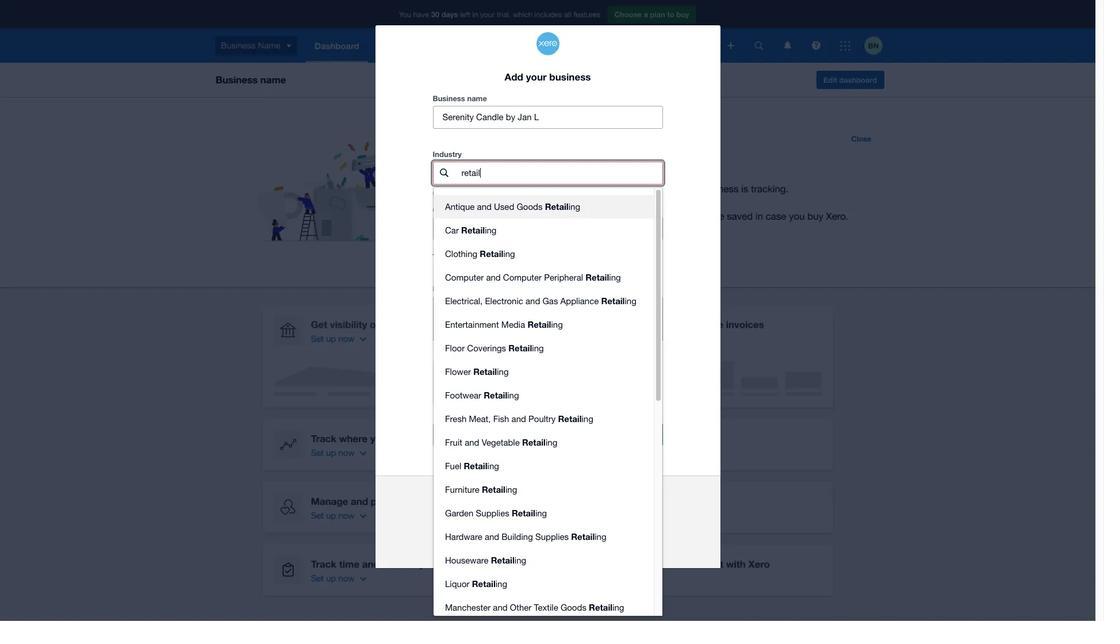 Task type: vqa. For each thing, say whether or not it's contained in the screenshot.
right Tax
no



Task type: describe. For each thing, give the bounding box(es) containing it.
hardware
[[445, 532, 482, 542]]

ing inside antique and used goods retail ing
[[569, 202, 580, 212]]

fuel retail ing
[[445, 461, 499, 471]]

ing inside houseware retail ing
[[515, 555, 526, 565]]

select
[[448, 190, 465, 197]]

ing inside furniture retail ing
[[505, 485, 517, 494]]

select an industry from the suggestions provided
[[448, 190, 586, 197]]

yes
[[455, 302, 468, 312]]

furniture
[[445, 485, 479, 494]]

coming from quickbooks? move your data into xero for free.
[[492, 496, 604, 519]]

an
[[467, 190, 474, 197]]

2 computer from the left
[[503, 273, 542, 282]]

used
[[494, 202, 514, 212]]

meat,
[[469, 414, 491, 424]]

baja
[[504, 253, 516, 260]]

08:00)
[[484, 253, 502, 260]]

building
[[502, 532, 533, 542]]

furniture retail ing
[[445, 484, 517, 494]]

industry
[[476, 190, 498, 197]]

floor
[[445, 343, 465, 353]]

flower retail ing
[[445, 366, 509, 377]]

fuel
[[445, 461, 461, 471]]

and inside the fresh meat, fish and poultry retail ing
[[512, 414, 526, 424]]

0 horizontal spatial from
[[500, 190, 513, 197]]

ing inside fuel retail ing
[[487, 461, 499, 471]]

coming
[[492, 496, 524, 507]]

retail down electrical, electronic and gas appliance retail ing
[[528, 319, 551, 329]]

computer and computer peripheral retail ing
[[445, 272, 621, 282]]

add
[[505, 70, 523, 83]]

clothing
[[445, 249, 477, 259]]

from inside "coming from quickbooks? move your data into xero for free."
[[527, 496, 546, 507]]

the
[[515, 190, 524, 197]]

ing inside the garden supplies retail ing
[[535, 508, 547, 518]]

buy now button
[[433, 423, 544, 446]]

electronic
[[485, 296, 523, 306]]

supplies inside hardware and building supplies retail ing
[[535, 532, 569, 542]]

retail down building
[[491, 555, 515, 565]]

peripheral
[[544, 273, 583, 282]]

textile
[[534, 603, 558, 612]]

ing inside electrical, electronic and gas appliance retail ing
[[625, 296, 636, 306]]

me
[[500, 325, 512, 335]]

poultry
[[529, 414, 556, 424]]

provided
[[561, 190, 586, 197]]

flower
[[445, 367, 471, 377]]

fruit and vegetable retail ing
[[445, 437, 557, 447]]

list box containing retail
[[434, 188, 654, 621]]

0 vertical spatial your
[[526, 70, 547, 83]]

hardware and building supplies retail ing
[[445, 531, 606, 542]]

garden
[[445, 508, 474, 518]]

business
[[433, 94, 465, 103]]

garden supplies retail ing
[[445, 508, 547, 518]]

footwear
[[445, 390, 481, 400]]

car retail ing
[[445, 225, 497, 235]]

time
[[433, 252, 448, 260]]

supplies inside the garden supplies retail ing
[[476, 508, 509, 518]]

search icon image
[[440, 169, 449, 177]]

business
[[549, 70, 591, 83]]

entertainment
[[445, 320, 499, 329]]

retail up appliance at the right
[[586, 272, 609, 282]]

see details button
[[515, 522, 580, 545]]

see
[[525, 528, 541, 539]]

retail right textile
[[589, 602, 613, 612]]

1 computer from the left
[[445, 273, 484, 282]]

ing inside flower retail ing
[[497, 367, 509, 377]]

now
[[489, 430, 506, 440]]

footwear retail ing
[[445, 390, 519, 400]]

country
[[433, 205, 461, 214]]

zone:
[[449, 252, 466, 260]]

time zone: (utc-08:00) baja california
[[433, 252, 545, 260]]

no, it's just me
[[455, 325, 512, 335]]

have
[[460, 284, 477, 293]]

ing inside hardware and building supplies retail ing
[[595, 532, 606, 542]]

entertainment media retail ing
[[445, 319, 563, 329]]

and for peripheral
[[486, 273, 501, 282]]

media
[[501, 320, 525, 329]]

goods inside antique and used goods retail ing
[[517, 202, 543, 212]]

fresh
[[445, 414, 467, 424]]

ing inside liquor retail ing
[[496, 579, 507, 589]]

fish
[[493, 414, 509, 424]]

suggestions
[[525, 190, 560, 197]]

other
[[510, 603, 532, 612]]

do
[[433, 284, 443, 293]]

ing inside the entertainment media retail ing
[[551, 320, 563, 329]]

retail down me
[[509, 343, 532, 353]]

(utc-
[[467, 253, 484, 260]]

do you have employees?
[[433, 284, 522, 293]]

buy
[[471, 430, 486, 440]]

retail right fuel
[[464, 461, 487, 471]]

just
[[484, 325, 498, 335]]

buy now
[[471, 430, 506, 440]]

ing inside floor coverings retail ing
[[532, 343, 544, 353]]

california
[[518, 253, 545, 260]]

goods inside the manchester and other textile goods retail ing
[[561, 603, 587, 612]]

it's
[[471, 325, 482, 335]]

industry
[[433, 149, 462, 159]]

car
[[445, 225, 459, 235]]



Task type: locate. For each thing, give the bounding box(es) containing it.
and for goods
[[477, 202, 492, 212]]

retail down "coming"
[[512, 508, 535, 518]]

vegetable
[[482, 438, 520, 447]]

list box
[[434, 188, 654, 621]]

goods right textile
[[561, 603, 587, 612]]

retail right poultry
[[558, 413, 582, 424]]

retail down "for"
[[571, 531, 595, 542]]

from
[[500, 190, 513, 197], [527, 496, 546, 507]]

and left gas
[[526, 296, 540, 306]]

retail down poultry
[[522, 437, 546, 447]]

retail up "coming"
[[482, 484, 505, 494]]

ing inside "computer and computer peripheral retail ing"
[[609, 273, 621, 282]]

free.
[[589, 511, 604, 519]]

manchester
[[445, 603, 491, 612]]

and right fish
[[512, 414, 526, 424]]

antique
[[445, 202, 475, 212]]

floor coverings retail ing
[[445, 343, 544, 353]]

houseware
[[445, 555, 489, 565]]

business name
[[433, 94, 487, 103]]

retail down coverings
[[473, 366, 497, 377]]

no,
[[455, 325, 468, 335]]

and inside fruit and vegetable retail ing
[[465, 438, 479, 447]]

1 vertical spatial goods
[[561, 603, 587, 612]]

your inside "coming from quickbooks? move your data into xero for free."
[[512, 511, 527, 519]]

and right the fruit
[[465, 438, 479, 447]]

ing inside footwear retail ing
[[507, 390, 519, 400]]

ing inside fruit and vegetable retail ing
[[546, 438, 557, 447]]

computer
[[445, 273, 484, 282], [503, 273, 542, 282]]

0 vertical spatial goods
[[517, 202, 543, 212]]

retail right car
[[461, 225, 485, 235]]

supplies down "coming"
[[476, 508, 509, 518]]

group
[[434, 188, 662, 621]]

your
[[526, 70, 547, 83], [512, 511, 527, 519]]

1 vertical spatial supplies
[[535, 532, 569, 542]]

into
[[546, 511, 559, 519]]

and inside hardware and building supplies retail ing
[[485, 532, 499, 542]]

and up employees?
[[486, 273, 501, 282]]

ing inside the fresh meat, fish and poultry retail ing
[[582, 414, 593, 424]]

and down industry
[[477, 202, 492, 212]]

and inside the manchester and other textile goods retail ing
[[493, 603, 508, 612]]

supplies
[[476, 508, 509, 518], [535, 532, 569, 542]]

details
[[543, 528, 570, 539]]

fresh meat, fish and poultry retail ing
[[445, 413, 593, 424]]

see details
[[525, 528, 570, 539]]

employees?
[[479, 284, 522, 293]]

0 vertical spatial from
[[500, 190, 513, 197]]

computer down the california
[[503, 273, 542, 282]]

0 horizontal spatial computer
[[445, 273, 484, 282]]

move
[[492, 511, 510, 519]]

houseware retail ing
[[445, 555, 526, 565]]

and inside "computer and computer peripheral retail ing"
[[486, 273, 501, 282]]

Business name field
[[433, 106, 662, 128]]

data
[[529, 511, 544, 519]]

group containing retail
[[434, 188, 662, 621]]

electrical,
[[445, 296, 483, 306]]

1 horizontal spatial computer
[[503, 273, 542, 282]]

appliance
[[560, 296, 599, 306]]

retail down houseware retail ing
[[472, 578, 496, 589]]

xero
[[561, 511, 576, 519]]

ing inside 'car retail ing'
[[485, 225, 497, 235]]

and inside electrical, electronic and gas appliance retail ing
[[526, 296, 540, 306]]

0 horizontal spatial goods
[[517, 202, 543, 212]]

liquor
[[445, 579, 470, 589]]

from left the
[[500, 190, 513, 197]]

and for retail
[[465, 438, 479, 447]]

goods
[[517, 202, 543, 212], [561, 603, 587, 612]]

liquor retail ing
[[445, 578, 507, 589]]

your right add
[[526, 70, 547, 83]]

retail left the "baja"
[[480, 248, 503, 259]]

1 horizontal spatial supplies
[[535, 532, 569, 542]]

1 horizontal spatial from
[[527, 496, 546, 507]]

and for supplies
[[485, 532, 499, 542]]

computer up have
[[445, 273, 484, 282]]

xero image
[[536, 32, 559, 55]]

name
[[467, 94, 487, 103]]

goods down the
[[517, 202, 543, 212]]

ing inside clothing retail ing
[[503, 249, 515, 259]]

0 vertical spatial supplies
[[476, 508, 509, 518]]

1 horizontal spatial goods
[[561, 603, 587, 612]]

Industry field
[[460, 162, 662, 184]]

0 horizontal spatial supplies
[[476, 508, 509, 518]]

and down move
[[485, 532, 499, 542]]

and for textile
[[493, 603, 508, 612]]

clothing retail ing
[[445, 248, 515, 259]]

supplies down into
[[535, 532, 569, 542]]

retail up fish
[[484, 390, 507, 400]]

ing
[[569, 202, 580, 212], [485, 225, 497, 235], [503, 249, 515, 259], [609, 273, 621, 282], [625, 296, 636, 306], [551, 320, 563, 329], [532, 343, 544, 353], [497, 367, 509, 377], [507, 390, 519, 400], [582, 414, 593, 424], [546, 438, 557, 447], [487, 461, 499, 471], [505, 485, 517, 494], [535, 508, 547, 518], [595, 532, 606, 542], [515, 555, 526, 565], [496, 579, 507, 589], [613, 603, 624, 612]]

retail
[[545, 201, 569, 212], [461, 225, 485, 235], [480, 248, 503, 259], [586, 272, 609, 282], [601, 296, 625, 306], [528, 319, 551, 329], [509, 343, 532, 353], [473, 366, 497, 377], [484, 390, 507, 400], [558, 413, 582, 424], [522, 437, 546, 447], [464, 461, 487, 471], [482, 484, 505, 494], [512, 508, 535, 518], [571, 531, 595, 542], [491, 555, 515, 565], [472, 578, 496, 589], [589, 602, 613, 612]]

and inside antique and used goods retail ing
[[477, 202, 492, 212]]

add your business
[[505, 70, 591, 83]]

fruit
[[445, 438, 462, 447]]

quickbooks?
[[548, 496, 603, 507]]

antique and used goods retail ing
[[445, 201, 580, 212]]

do you have employees? group
[[433, 296, 663, 342]]

coverings
[[467, 343, 506, 353]]

electrical, electronic and gas appliance retail ing
[[445, 296, 636, 306]]

your left data
[[512, 511, 527, 519]]

for
[[578, 511, 587, 519]]

retail right appliance at the right
[[601, 296, 625, 306]]

gas
[[543, 296, 558, 306]]

1 vertical spatial from
[[527, 496, 546, 507]]

you
[[445, 284, 458, 293]]

from up data
[[527, 496, 546, 507]]

manchester and other textile goods retail ing
[[445, 602, 624, 612]]

and left other
[[493, 603, 508, 612]]

retail down suggestions
[[545, 201, 569, 212]]

ing inside the manchester and other textile goods retail ing
[[613, 603, 624, 612]]

1 vertical spatial your
[[512, 511, 527, 519]]



